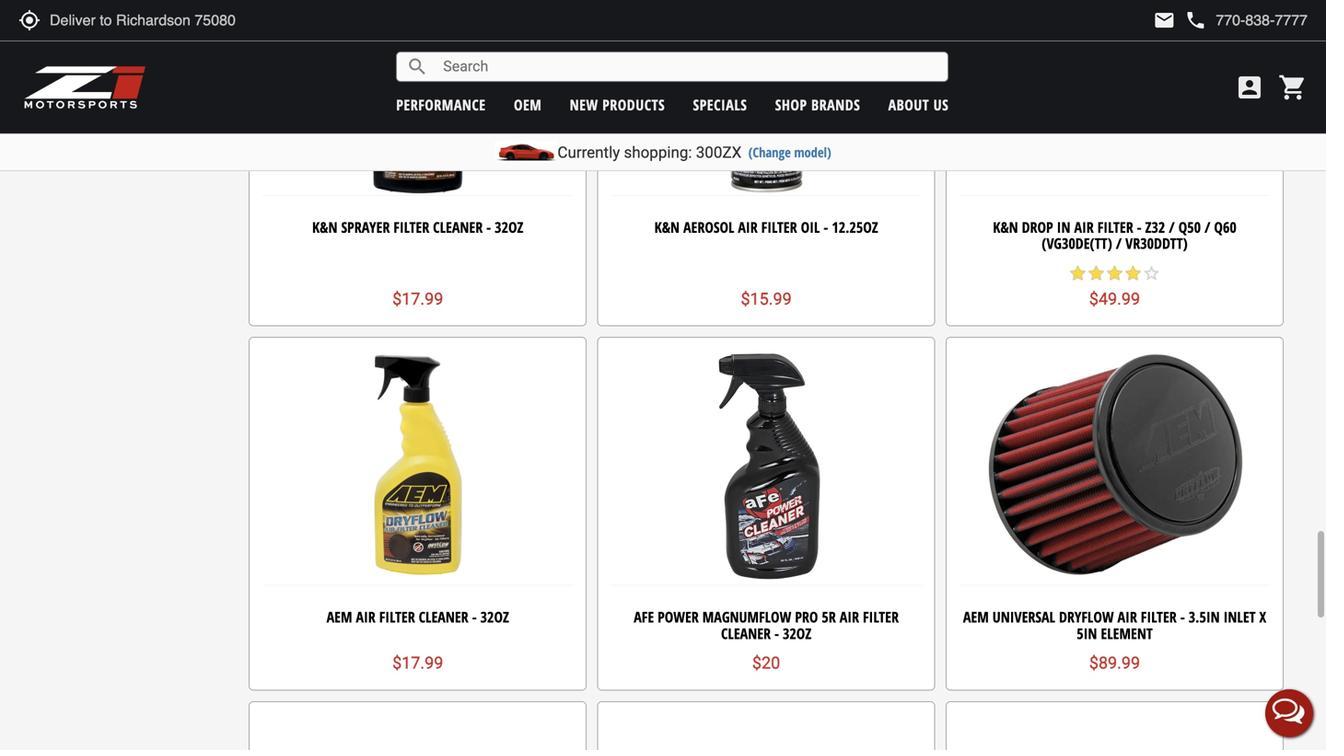 Task type: locate. For each thing, give the bounding box(es) containing it.
my_location
[[18, 9, 41, 31]]

phone
[[1185, 9, 1207, 31]]

2 aem from the left
[[963, 608, 989, 627]]

aem for aem air filter cleaner - 32oz
[[327, 608, 352, 627]]

specials link
[[693, 95, 747, 115]]

specials
[[693, 95, 747, 115]]

3 k&n from the left
[[993, 217, 1019, 237]]

Search search field
[[429, 53, 948, 81]]

about
[[889, 95, 930, 115]]

sprayer
[[341, 217, 390, 237]]

1 star from the left
[[1069, 265, 1087, 283]]

2 k&n from the left
[[655, 217, 680, 237]]

/ right q50
[[1205, 217, 1211, 237]]

1 $17.99 from the top
[[392, 290, 443, 309]]

2 $17.99 from the top
[[392, 654, 443, 673]]

currently shopping: 300zx (change model)
[[558, 143, 832, 162]]

$20
[[753, 654, 780, 673]]

k&n left drop
[[993, 217, 1019, 237]]

k&n
[[312, 217, 338, 237], [655, 217, 680, 237], [993, 217, 1019, 237]]

k&n drop in air filter - z32 / q50 / q60 (vg30de(tt) / vr30ddtt)
[[993, 217, 1237, 253]]

z1 motorsports logo image
[[23, 64, 147, 111]]

$17.99
[[392, 290, 443, 309], [392, 654, 443, 673]]

about us link
[[889, 95, 949, 115]]

$17.99 down aem air filter cleaner - 32oz
[[392, 654, 443, 673]]

drop
[[1022, 217, 1054, 237]]

air inside afe power magnumflow pro 5r air filter cleaner - 32oz
[[840, 608, 860, 627]]

filter inside 'aem universal dryflow air filter - 3.5in inlet x 5in element'
[[1141, 608, 1177, 627]]

2 horizontal spatial /
[[1205, 217, 1211, 237]]

mail phone
[[1154, 9, 1207, 31]]

0 vertical spatial $17.99
[[392, 290, 443, 309]]

1 vertical spatial $17.99
[[392, 654, 443, 673]]

new products
[[570, 95, 665, 115]]

0 horizontal spatial /
[[1116, 234, 1122, 253]]

pro
[[795, 608, 818, 627]]

1 horizontal spatial /
[[1169, 217, 1175, 237]]

k&n for k&n drop in air filter - z32 / q50 / q60 (vg30de(tt) / vr30ddtt)
[[993, 217, 1019, 237]]

vr30ddtt)
[[1126, 234, 1188, 253]]

0 horizontal spatial aem
[[327, 608, 352, 627]]

cleaner
[[433, 217, 483, 237], [419, 608, 469, 627], [721, 624, 771, 644]]

/ left vr30ddtt) at the right top
[[1116, 234, 1122, 253]]

32oz
[[495, 217, 524, 237], [481, 608, 509, 627], [783, 624, 812, 644]]

k&n inside k&n drop in air filter - z32 / q50 / q60 (vg30de(tt) / vr30ddtt)
[[993, 217, 1019, 237]]

- inside 'aem universal dryflow air filter - 3.5in inlet x 5in element'
[[1181, 608, 1185, 627]]

air
[[738, 217, 758, 237], [1075, 217, 1094, 237], [356, 608, 376, 627], [840, 608, 860, 627], [1118, 608, 1138, 627]]

k&n aerosol air filter oil - 12.25oz
[[655, 217, 878, 237]]

0 horizontal spatial k&n
[[312, 217, 338, 237]]

32oz for aem air filter cleaner - 32oz
[[481, 608, 509, 627]]

/ right z32
[[1169, 217, 1175, 237]]

32oz for k&n sprayer filter cleaner - 32oz
[[495, 217, 524, 237]]

- inside afe power magnumflow pro 5r air filter cleaner - 32oz
[[775, 624, 779, 644]]

mail link
[[1154, 9, 1176, 31]]

-
[[487, 217, 491, 237], [824, 217, 828, 237], [1137, 217, 1142, 237], [472, 608, 477, 627], [1181, 608, 1185, 627], [775, 624, 779, 644]]

inlet
[[1224, 608, 1256, 627]]

$17.99 down k&n sprayer filter cleaner - 32oz
[[392, 290, 443, 309]]

1 k&n from the left
[[312, 217, 338, 237]]

shop brands
[[775, 95, 861, 115]]

performance link
[[396, 95, 486, 115]]

dryflow
[[1059, 608, 1114, 627]]

power
[[658, 608, 699, 627]]

$17.99 for sprayer
[[392, 290, 443, 309]]

star star star star star_border $49.99
[[1069, 265, 1161, 309]]

star
[[1069, 265, 1087, 283], [1087, 265, 1106, 283], [1106, 265, 1124, 283], [1124, 265, 1143, 283]]

shopping_cart link
[[1274, 73, 1308, 102]]

shopping:
[[624, 143, 692, 162]]

filter inside k&n drop in air filter - z32 / q50 / q60 (vg30de(tt) / vr30ddtt)
[[1098, 217, 1134, 237]]

magnumflow
[[703, 608, 792, 627]]

12.25oz
[[832, 217, 878, 237]]

k&n for k&n aerosol air filter oil - 12.25oz
[[655, 217, 680, 237]]

filter
[[394, 217, 429, 237], [762, 217, 797, 237], [1098, 217, 1134, 237], [379, 608, 415, 627], [863, 608, 899, 627], [1141, 608, 1177, 627]]

1 horizontal spatial aem
[[963, 608, 989, 627]]

element
[[1101, 624, 1153, 644]]

3.5in
[[1189, 608, 1220, 627]]

k&n left aerosol
[[655, 217, 680, 237]]

1 aem from the left
[[327, 608, 352, 627]]

cleaner for aem air filter cleaner - 32oz
[[419, 608, 469, 627]]

/
[[1169, 217, 1175, 237], [1205, 217, 1211, 237], [1116, 234, 1122, 253]]

aem
[[327, 608, 352, 627], [963, 608, 989, 627]]

k&n left sprayer
[[312, 217, 338, 237]]

2 horizontal spatial k&n
[[993, 217, 1019, 237]]

aem inside 'aem universal dryflow air filter - 3.5in inlet x 5in element'
[[963, 608, 989, 627]]

1 horizontal spatial k&n
[[655, 217, 680, 237]]



Task type: vqa. For each thing, say whether or not it's contained in the screenshot.
32OZ for AEM Air Filter Cleaner - 32oz
yes



Task type: describe. For each thing, give the bounding box(es) containing it.
2 star from the left
[[1087, 265, 1106, 283]]

3 star from the left
[[1106, 265, 1124, 283]]

star_border
[[1143, 265, 1161, 283]]

mail
[[1154, 9, 1176, 31]]

afe
[[634, 608, 654, 627]]

(change model) link
[[749, 143, 832, 161]]

300zx
[[696, 143, 742, 162]]

oem link
[[514, 95, 542, 115]]

shop
[[775, 95, 807, 115]]

$89.99
[[1090, 654, 1141, 673]]

q60
[[1215, 217, 1237, 237]]

q50
[[1179, 217, 1201, 237]]

search
[[406, 56, 429, 78]]

4 star from the left
[[1124, 265, 1143, 283]]

account_box link
[[1231, 73, 1269, 102]]

currently
[[558, 143, 620, 162]]

aem for aem universal dryflow air filter - 3.5in inlet x 5in element
[[963, 608, 989, 627]]

new products link
[[570, 95, 665, 115]]

model)
[[794, 143, 832, 161]]

(vg30de(tt)
[[1042, 234, 1113, 253]]

in
[[1057, 217, 1071, 237]]

filter inside afe power magnumflow pro 5r air filter cleaner - 32oz
[[863, 608, 899, 627]]

performance
[[396, 95, 486, 115]]

z32
[[1146, 217, 1166, 237]]

k&n for k&n sprayer filter cleaner - 32oz
[[312, 217, 338, 237]]

aem universal dryflow air filter - 3.5in inlet x 5in element
[[963, 608, 1267, 644]]

oem
[[514, 95, 542, 115]]

account_box
[[1235, 73, 1265, 102]]

about us
[[889, 95, 949, 115]]

shopping_cart
[[1279, 73, 1308, 102]]

products
[[603, 95, 665, 115]]

5in
[[1077, 624, 1098, 644]]

x
[[1260, 608, 1267, 627]]

universal
[[993, 608, 1056, 627]]

air inside 'aem universal dryflow air filter - 3.5in inlet x 5in element'
[[1118, 608, 1138, 627]]

brands
[[812, 95, 861, 115]]

cleaner for k&n sprayer filter cleaner - 32oz
[[433, 217, 483, 237]]

$49.99
[[1090, 290, 1141, 309]]

us
[[934, 95, 949, 115]]

aem air filter cleaner - 32oz
[[327, 608, 509, 627]]

k&n sprayer filter cleaner - 32oz
[[312, 217, 524, 237]]

oil
[[801, 217, 820, 237]]

cleaner inside afe power magnumflow pro 5r air filter cleaner - 32oz
[[721, 624, 771, 644]]

shop brands link
[[775, 95, 861, 115]]

aerosol
[[684, 217, 735, 237]]

phone link
[[1185, 9, 1308, 31]]

5r
[[822, 608, 836, 627]]

(change
[[749, 143, 791, 161]]

32oz inside afe power magnumflow pro 5r air filter cleaner - 32oz
[[783, 624, 812, 644]]

$17.99 for air
[[392, 654, 443, 673]]

afe power magnumflow pro 5r air filter cleaner - 32oz
[[634, 608, 899, 644]]

air inside k&n drop in air filter - z32 / q50 / q60 (vg30de(tt) / vr30ddtt)
[[1075, 217, 1094, 237]]

$15.99
[[741, 290, 792, 309]]

- inside k&n drop in air filter - z32 / q50 / q60 (vg30de(tt) / vr30ddtt)
[[1137, 217, 1142, 237]]

new
[[570, 95, 598, 115]]



